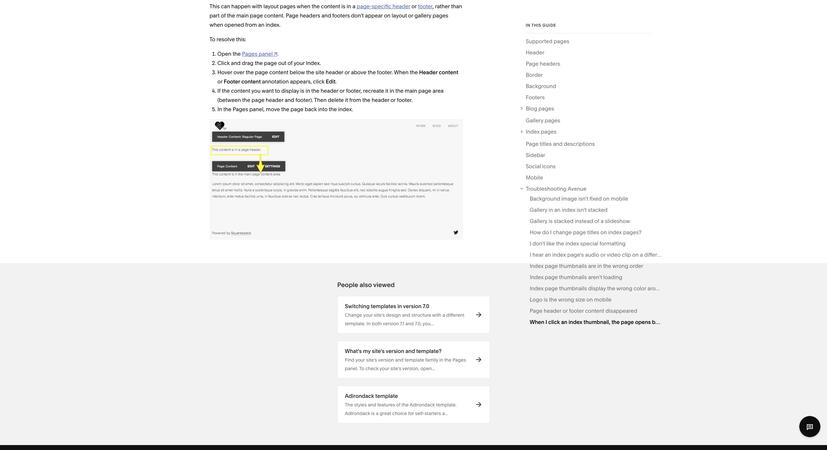 Task type: locate. For each thing, give the bounding box(es) containing it.
0 vertical spatial display
[[281, 88, 299, 94]]

thumbnails inside index page thumbnails display the wrong color around the image edges link
[[559, 286, 587, 292]]

1 horizontal spatial stacked
[[588, 207, 608, 214]]

footer,
[[346, 88, 362, 94]]

0 vertical spatial different
[[645, 252, 666, 259]]

1 horizontal spatial template
[[405, 357, 424, 363]]

with up 'you...'
[[433, 313, 442, 318]]

1 vertical spatial gallery
[[530, 207, 548, 214]]

in right are
[[598, 263, 602, 270]]

how do i change page titles on index pages? link
[[530, 228, 642, 239]]

0 vertical spatial when
[[297, 3, 311, 10]]

stacked
[[588, 207, 608, 214], [554, 218, 574, 225]]

of right the part
[[221, 12, 226, 19]]

0 horizontal spatial in
[[218, 106, 222, 113]]

i left hear
[[530, 252, 532, 259]]

your left site's
[[363, 313, 373, 318]]

0 vertical spatial template.
[[345, 321, 366, 327]]

0 vertical spatial footer
[[418, 3, 433, 10]]

7.1
[[400, 321, 405, 327]]

i down how
[[530, 241, 532, 247]]

headers down header link
[[540, 60, 561, 67]]

pages for index pages
[[541, 129, 557, 135]]

is up do
[[549, 218, 553, 225]]

0 horizontal spatial to
[[210, 36, 215, 43]]

image left edges
[[676, 286, 692, 292]]

header down the recreate
[[372, 97, 390, 103]]

out
[[278, 60, 287, 66]]

instead
[[575, 218, 594, 225]]

in up footer).
[[306, 88, 310, 94]]

like
[[547, 241, 555, 247]]

click and drag the page out of your index. hover over the page content below the site header or above the footer. when the header content or footer content annotation appears, click edit . if the content you want to display is in the header or footer, recreate it in the main page area (between the page header and footer). then delete it from the header or footer. in the pages panel, move the page back into the index.
[[218, 60, 459, 113]]

index. down content.
[[266, 21, 281, 28]]

i hear an index page's audio or video clip on a different page link
[[530, 251, 680, 262]]

0 horizontal spatial index.
[[266, 21, 281, 28]]

0 vertical spatial gallery
[[526, 117, 544, 124]]

pages up index pages
[[545, 117, 561, 124]]

footer
[[418, 3, 433, 10], [569, 308, 584, 315]]

,
[[433, 3, 434, 10]]

gallery pages
[[526, 117, 561, 124]]

1 horizontal spatial with
[[433, 313, 442, 318]]

don't
[[351, 12, 364, 19], [533, 241, 545, 247]]

1 vertical spatial adirondack
[[410, 402, 435, 408]]

1 vertical spatial layout
[[392, 12, 407, 19]]

above
[[351, 69, 367, 76]]

2 vertical spatial thumbnails
[[559, 286, 587, 292]]

1 thumbnails from the top
[[559, 263, 587, 270]]

then
[[314, 97, 327, 103]]

mobile up slideshow
[[611, 196, 629, 202]]

move
[[266, 106, 280, 113]]

1 vertical spatial main
[[405, 88, 417, 94]]

1 horizontal spatial click
[[549, 319, 560, 326]]

thumbnails for aren't
[[559, 274, 587, 281]]

header up area
[[419, 69, 438, 76]]

0 vertical spatial site's
[[372, 348, 385, 355]]

footers link
[[526, 93, 545, 104]]

1 vertical spatial when
[[210, 21, 223, 28]]

from
[[245, 21, 257, 28], [350, 97, 361, 103]]

1 vertical spatial thumbnails
[[559, 274, 587, 281]]

logo is the wrong size on mobile
[[530, 297, 612, 303]]

2 vertical spatial in
[[367, 321, 371, 327]]

pages for gallery pages
[[545, 117, 561, 124]]

0 horizontal spatial main
[[236, 12, 249, 19]]

0 horizontal spatial template
[[376, 393, 398, 400]]

in down troubleshooting
[[549, 207, 553, 214]]

version up version,
[[386, 348, 404, 355]]

in up 'footers'
[[347, 3, 351, 10]]

loading
[[604, 274, 623, 281]]

1 vertical spatial from
[[350, 97, 361, 103]]

from right the opened
[[245, 21, 257, 28]]

0 vertical spatial main
[[236, 12, 249, 19]]

stacked down fixed
[[588, 207, 608, 214]]

1 vertical spatial don't
[[533, 241, 545, 247]]

on inside "link"
[[603, 196, 610, 202]]

1 horizontal spatial image
[[676, 286, 692, 292]]

pages inside dropdown button
[[539, 105, 555, 112]]

adirondack down styles
[[345, 411, 370, 417]]

thumbnails inside index page thumbnails are in the wrong order link
[[559, 263, 587, 270]]

to right panel.
[[359, 366, 365, 372]]

1 vertical spatial click
[[549, 319, 560, 326]]

7.0
[[423, 303, 430, 310]]

page for page headers
[[526, 60, 539, 67]]

0 vertical spatial titles
[[540, 141, 552, 147]]

1 horizontal spatial .
[[336, 78, 337, 85]]

don't up hear
[[533, 241, 545, 247]]

1 horizontal spatial header
[[526, 49, 545, 56]]

0 vertical spatial click
[[313, 78, 325, 85]]

area
[[433, 88, 444, 94]]

background down troubleshooting
[[530, 196, 560, 202]]

great
[[380, 411, 391, 417]]

0 vertical spatial stacked
[[588, 207, 608, 214]]

on
[[384, 12, 391, 19], [603, 196, 610, 202], [601, 229, 607, 236], [633, 252, 639, 259], [587, 297, 593, 303]]

my
[[363, 348, 371, 355]]

or inside , rather than part of the main page content. page headers and footers don't appear on layout or gallery pages when opened from an index.
[[408, 12, 414, 19]]

this
[[210, 3, 220, 10]]

gallery for gallery is stacked instead of a slideshow
[[530, 218, 548, 225]]

template up version,
[[405, 357, 424, 363]]

don't inside , rather than part of the main page content. page headers and footers don't appear on layout or gallery pages when opened from an index.
[[351, 12, 364, 19]]

2 vertical spatial pages
[[453, 357, 466, 363]]

1 horizontal spatial in
[[367, 321, 371, 327]]

when
[[394, 69, 409, 76], [530, 319, 545, 326]]

1 vertical spatial stacked
[[554, 218, 574, 225]]

index. down delete
[[338, 106, 353, 113]]

1 horizontal spatial main
[[405, 88, 417, 94]]

1 vertical spatial in
[[218, 106, 222, 113]]

version up check
[[378, 357, 394, 363]]

page titles and descriptions link
[[526, 139, 595, 151]]

header
[[393, 3, 411, 10], [326, 69, 344, 76], [321, 88, 339, 94], [266, 97, 284, 103], [372, 97, 390, 103], [544, 308, 562, 315]]

1 horizontal spatial it
[[386, 88, 389, 94]]

to
[[275, 88, 280, 94]]

0 horizontal spatial from
[[245, 21, 257, 28]]

index pages link
[[526, 127, 651, 137]]

0 vertical spatial template
[[405, 357, 424, 363]]

index. inside , rather than part of the main page content. page headers and footers don't appear on layout or gallery pages when opened from an index.
[[266, 21, 281, 28]]

in inside switching templates in version 7.0 change your site's design and structure with a different template. in both version 7.1 and 7.0, you...
[[367, 321, 371, 327]]

sidebar link
[[526, 151, 546, 162]]

it right the recreate
[[386, 88, 389, 94]]

. inside click and drag the page out of your index. hover over the page content below the site header or above the footer. when the header content or footer content annotation appears, click edit . if the content you want to display is in the header or footer, recreate it in the main page area (between the page header and footer). then delete it from the header or footer. in the pages panel, move the page back into the index.
[[336, 78, 337, 85]]

content up area
[[439, 69, 459, 76]]

layout up content.
[[264, 3, 279, 10]]

0 horizontal spatial headers
[[300, 12, 320, 19]]

to inside what's my site's version and template? find your site's version and template family in the pages panel. to check your site's version, open...
[[359, 366, 365, 372]]

2 horizontal spatial in
[[526, 23, 531, 28]]

content up thumbnail,
[[585, 308, 605, 315]]

1 horizontal spatial when
[[297, 3, 311, 10]]

header down "supported"
[[526, 49, 545, 56]]

social icons link
[[526, 162, 556, 173]]

background inside "link"
[[530, 196, 560, 202]]

index.
[[266, 21, 281, 28], [338, 106, 353, 113]]

template. down change
[[345, 321, 366, 327]]

page down header link
[[526, 60, 539, 67]]

people also viewed
[[337, 281, 395, 289]]

0 horizontal spatial when
[[210, 21, 223, 28]]

1 horizontal spatial index.
[[338, 106, 353, 113]]

1 horizontal spatial template.
[[436, 402, 457, 408]]

3 thumbnails from the top
[[559, 286, 587, 292]]

gallery is stacked instead of a slideshow
[[530, 218, 630, 225]]

pages down guide
[[554, 38, 570, 45]]

starters
[[425, 411, 441, 417]]

is down the appears, at the left of page
[[300, 88, 305, 94]]

in right family
[[440, 357, 444, 363]]

template. inside switching templates in version 7.0 change your site's design and structure with a different template. in both version 7.1 and 7.0, you...
[[345, 321, 366, 327]]

display inside click and drag the page out of your index. hover over the page content below the site header or above the footer. when the header content or footer content annotation appears, click edit . if the content you want to display is in the header or footer, recreate it in the main page area (between the page header and footer). then delete it from the header or footer. in the pages panel, move the page back into the index.
[[281, 88, 299, 94]]

an down page header or footer content disappeared link
[[562, 319, 568, 326]]

header inside click and drag the page out of your index. hover over the page content below the site header or above the footer. when the header content or footer content annotation appears, click edit . if the content you want to display is in the header or footer, recreate it in the main page area (between the page header and footer). then delete it from the header or footer. in the pages panel, move the page back into the index.
[[419, 69, 438, 76]]

titles inside how do i change page titles on index pages? link
[[588, 229, 600, 236]]

header down logo is the wrong size on mobile link
[[544, 308, 562, 315]]

0 vertical spatial thumbnails
[[559, 263, 587, 270]]

gallery down blog
[[526, 117, 544, 124]]

site's right my
[[372, 348, 385, 355]]

1 vertical spatial site's
[[366, 357, 377, 363]]

people
[[337, 281, 358, 289]]

gallery up how
[[530, 218, 548, 225]]

your up the below at the left of page
[[294, 60, 305, 66]]

the
[[345, 402, 353, 408]]

index inside 'dropdown button'
[[526, 129, 540, 135]]

from down footer,
[[350, 97, 361, 103]]

content up 'footers'
[[321, 3, 340, 10]]

in right the recreate
[[390, 88, 394, 94]]

1 vertical spatial with
[[433, 313, 442, 318]]

. up out
[[277, 50, 279, 57]]

pages up gallery pages
[[539, 105, 555, 112]]

index for index page thumbnails display the wrong color around the image edges
[[530, 286, 544, 292]]

0 vertical spatial background
[[526, 83, 557, 90]]

wrong
[[613, 263, 629, 270], [617, 286, 633, 292], [559, 297, 575, 303]]

index for index page thumbnails aren't loading
[[530, 274, 544, 281]]

image up gallery in an index isn't stacked on the right of page
[[562, 196, 578, 202]]

sidebar
[[526, 152, 546, 159]]

1 vertical spatial titles
[[588, 229, 600, 236]]

audio
[[586, 252, 600, 259]]

footer
[[224, 78, 240, 85]]

adirondack up "self-"
[[410, 402, 435, 408]]

page down logo
[[530, 308, 543, 315]]

hear
[[533, 252, 544, 259]]

1 vertical spatial isn't
[[577, 207, 587, 214]]

click down site on the left
[[313, 78, 325, 85]]

0 vertical spatial .
[[277, 50, 279, 57]]

on right size
[[587, 297, 593, 303]]

0 horizontal spatial image
[[562, 196, 578, 202]]

with right happen
[[252, 3, 262, 10]]

1 vertical spatial footer.
[[397, 97, 413, 103]]

headers
[[300, 12, 320, 19], [540, 60, 561, 67]]

the inside what's my site's version and template? find your site's version and template family in the pages panel. to check your site's version, open...
[[445, 357, 452, 363]]

from inside click and drag the page out of your index. hover over the page content below the site header or above the footer. when the header content or footer content annotation appears, click edit . if the content you want to display is in the header or footer, recreate it in the main page area (between the page header and footer). then delete it from the header or footer. in the pages panel, move the page back into the index.
[[350, 97, 361, 103]]

but
[[652, 319, 661, 326]]

1 vertical spatial different
[[446, 313, 465, 318]]

1 vertical spatial image
[[676, 286, 692, 292]]

1 vertical spatial index.
[[338, 106, 353, 113]]

thumbnails for display
[[559, 286, 587, 292]]

in down (between
[[218, 106, 222, 113]]

0 vertical spatial mobile
[[611, 196, 629, 202]]

0 vertical spatial when
[[394, 69, 409, 76]]

0 horizontal spatial layout
[[264, 3, 279, 10]]

or
[[412, 3, 417, 10], [408, 12, 414, 19], [345, 69, 350, 76], [218, 78, 223, 85], [340, 88, 345, 94], [391, 97, 396, 103], [601, 252, 606, 259], [563, 308, 568, 315]]

on down page-specific header link
[[384, 12, 391, 19]]

gallery down troubleshooting
[[530, 207, 548, 214]]

with inside switching templates in version 7.0 change your site's design and structure with a different template. in both version 7.1 and 7.0, you...
[[433, 313, 442, 318]]

opened
[[225, 21, 244, 28]]

1 horizontal spatial from
[[350, 97, 361, 103]]

don't down page-
[[351, 12, 364, 19]]

stacked up change
[[554, 218, 574, 225]]

version,
[[403, 366, 420, 372]]

structure
[[412, 313, 431, 318]]

a left great
[[376, 411, 379, 417]]

0 horizontal spatial it
[[345, 97, 348, 103]]

switching
[[345, 303, 370, 310]]

displays
[[691, 319, 711, 326]]

your inside switching templates in version 7.0 change your site's design and structure with a different template. in both version 7.1 and 7.0, you...
[[363, 313, 373, 318]]

0 horizontal spatial template.
[[345, 321, 366, 327]]

change
[[553, 229, 572, 236]]

or inside i hear an index page's audio or video clip on a different page link
[[601, 252, 606, 259]]

1 vertical spatial background
[[530, 196, 560, 202]]

an inside i hear an index page's audio or video clip on a different page link
[[545, 252, 551, 259]]

footer up gallery
[[418, 3, 433, 10]]

footer link
[[418, 3, 433, 10]]

0 vertical spatial in
[[526, 23, 531, 28]]

is right logo
[[544, 297, 548, 303]]

thumbnail,
[[584, 319, 611, 326]]

appear
[[365, 12, 383, 19]]

an down content.
[[258, 21, 265, 28]]

blog pages
[[526, 105, 555, 112]]

thumbnails inside index page thumbnails aren't loading link
[[559, 274, 587, 281]]

is inside 'adirondack template the styles and features of the adirondack template. adirondack is a great choice for self-starters a...'
[[372, 411, 375, 417]]

headers down this can happen with layout pages when the content is in a page-specific header or footer
[[300, 12, 320, 19]]

both
[[372, 321, 382, 327]]

page
[[286, 12, 299, 19], [526, 60, 539, 67], [526, 141, 539, 147], [530, 308, 543, 315]]

0 vertical spatial footer.
[[377, 69, 393, 76]]

click down logo is the wrong size on mobile link
[[549, 319, 560, 326]]

isn't inside the gallery in an index isn't stacked link
[[577, 207, 587, 214]]

pages up drag at the left of the page
[[242, 50, 258, 57]]

1 horizontal spatial footer
[[569, 308, 584, 315]]

1 vertical spatial mobile
[[595, 297, 612, 303]]

pages inside 'dropdown button'
[[541, 129, 557, 135]]

2 thumbnails from the top
[[559, 274, 587, 281]]

size
[[576, 297, 586, 303]]

an inside the gallery in an index isn't stacked link
[[555, 207, 561, 214]]

isn't down background image isn't fixed on mobile "link"
[[577, 207, 587, 214]]

0 horizontal spatial different
[[446, 313, 465, 318]]

main inside click and drag the page out of your index. hover over the page content below the site header or above the footer. when the header content or footer content annotation appears, click edit . if the content you want to display is in the header or footer, recreate it in the main page area (between the page header and footer). then delete it from the header or footer. in the pages panel, move the page back into the index.
[[405, 88, 417, 94]]

and
[[322, 12, 331, 19], [231, 60, 241, 66], [285, 97, 294, 103], [553, 141, 563, 147], [402, 313, 411, 318], [406, 321, 414, 327], [406, 348, 415, 355], [395, 357, 404, 363], [368, 402, 376, 408]]

switching templates in version 7.0 change your site's design and structure with a different template. in both version 7.1 and 7.0, you...
[[345, 303, 465, 327]]

gallery
[[526, 117, 544, 124], [530, 207, 548, 214], [530, 218, 548, 225]]

page inside , rather than part of the main page content. page headers and footers don't appear on layout or gallery pages when opened from an index.
[[250, 12, 263, 19]]

in left this
[[526, 23, 531, 28]]

0 vertical spatial isn't
[[579, 196, 589, 202]]

site's left version,
[[391, 366, 402, 372]]

footer down logo is the wrong size on mobile link
[[569, 308, 584, 315]]

your inside click and drag the page out of your index. hover over the page content below the site header or above the footer. when the header content or footer content annotation appears, click edit . if the content you want to display is in the header or footer, recreate it in the main page area (between the page header and footer). then delete it from the header or footer. in the pages panel, move the page back into the index.
[[294, 60, 305, 66]]

isn't down troubleshooting avenue dropdown button
[[579, 196, 589, 202]]

1 vertical spatial footer
[[569, 308, 584, 315]]

1 horizontal spatial headers
[[540, 60, 561, 67]]

wrong left size
[[559, 297, 575, 303]]

appears,
[[290, 78, 312, 85]]

page for page header or footer content disappeared
[[530, 308, 543, 315]]

guide
[[543, 23, 557, 28]]

pages down gallery pages link at the right of page
[[541, 129, 557, 135]]

0 horizontal spatial when
[[394, 69, 409, 76]]

layout down page-specific header link
[[392, 12, 407, 19]]

0 horizontal spatial header
[[419, 69, 438, 76]]

display down aren't
[[589, 286, 606, 292]]

1 vertical spatial display
[[589, 286, 606, 292]]

template up the features
[[376, 393, 398, 400]]

an
[[258, 21, 265, 28], [555, 207, 561, 214], [545, 252, 551, 259], [562, 319, 568, 326]]

site's
[[374, 313, 385, 318]]

0 vertical spatial from
[[245, 21, 257, 28]]

1 vertical spatial wrong
[[617, 286, 633, 292]]

titles up special
[[588, 229, 600, 236]]

an down troubleshooting avenue on the top
[[555, 207, 561, 214]]

0 vertical spatial adirondack
[[345, 393, 374, 400]]

display
[[281, 88, 299, 94], [589, 286, 606, 292]]

thumbnails down index page thumbnails are in the wrong order link
[[559, 274, 587, 281]]

pages right family
[[453, 357, 466, 363]]

adirondack up styles
[[345, 393, 374, 400]]

a right structure
[[443, 313, 445, 318]]

0 horizontal spatial display
[[281, 88, 299, 94]]

and inside "link"
[[553, 141, 563, 147]]

in up design
[[398, 303, 402, 310]]

color
[[634, 286, 647, 292]]

page for page titles and descriptions
[[526, 141, 539, 147]]

main down happen
[[236, 12, 249, 19]]

1 vertical spatial pages
[[233, 106, 248, 113]]

1 vertical spatial template.
[[436, 402, 457, 408]]

. up delete
[[336, 78, 337, 85]]

1 horizontal spatial footer.
[[397, 97, 413, 103]]

to left resolve
[[210, 36, 215, 43]]

this can happen with layout pages when the content is in a page-specific header or footer
[[210, 3, 433, 10]]

click inside click and drag the page out of your index. hover over the page content below the site header or above the footer. when the header content or footer content annotation appears, click edit . if the content you want to display is in the header or footer, recreate it in the main page area (between the page header and footer). then delete it from the header or footer. in the pages panel, move the page back into the index.
[[313, 78, 325, 85]]

pages down (between
[[233, 106, 248, 113]]

0 vertical spatial wrong
[[613, 263, 629, 270]]

0 vertical spatial don't
[[351, 12, 364, 19]]

1 horizontal spatial when
[[530, 319, 545, 326]]

0 vertical spatial pages
[[242, 50, 258, 57]]

is up 'footers'
[[342, 3, 346, 10]]

image
[[562, 196, 578, 202], [676, 286, 692, 292]]

1 horizontal spatial layout
[[392, 12, 407, 19]]

1 vertical spatial to
[[359, 366, 365, 372]]

1 horizontal spatial to
[[359, 366, 365, 372]]

an inside , rather than part of the main page content. page headers and footers don't appear on layout or gallery pages when opened from an index.
[[258, 21, 265, 28]]

index
[[526, 129, 540, 135], [530, 263, 544, 270], [530, 274, 544, 281], [530, 286, 544, 292]]

main inside , rather than part of the main page content. page headers and footers don't appear on layout or gallery pages when opened from an index.
[[236, 12, 249, 19]]

main left area
[[405, 88, 417, 94]]

adirondack
[[345, 393, 374, 400], [410, 402, 435, 408], [345, 411, 370, 417]]

gallery is stacked instead of a slideshow link
[[530, 217, 630, 228]]

header
[[526, 49, 545, 56], [419, 69, 438, 76]]

content up annotation
[[269, 69, 289, 76]]

1 vertical spatial headers
[[540, 60, 561, 67]]

family
[[426, 357, 439, 363]]



Task type: describe. For each thing, give the bounding box(es) containing it.
page inside , rather than part of the main page content. page headers and footers don't appear on layout or gallery pages when opened from an index.
[[286, 12, 299, 19]]

a inside switching templates in version 7.0 change your site's design and structure with a different template. in both version 7.1 and 7.0, you...
[[443, 313, 445, 318]]

can
[[221, 3, 230, 10]]

border
[[526, 72, 543, 78]]

background image isn't fixed on mobile link
[[530, 194, 629, 206]]

rather
[[435, 3, 450, 10]]

over
[[234, 69, 245, 76]]

when inside , rather than part of the main page content. page headers and footers don't appear on layout or gallery pages when opened from an index.
[[210, 21, 223, 28]]

slideshow
[[605, 218, 630, 225]]

aren't
[[589, 274, 603, 281]]

content down footer
[[231, 88, 250, 94]]

index. inside click and drag the page out of your index. hover over the page content below the site header or above the footer. when the header content or footer content annotation appears, click edit . if the content you want to display is in the header or footer, recreate it in the main page area (between the page header and footer). then delete it from the header or footer. in the pages panel, move the page back into the index.
[[338, 106, 353, 113]]

when i click an index thumbnail, the page opens but no content displays
[[530, 319, 711, 326]]

0 horizontal spatial footer
[[418, 3, 433, 10]]

version down design
[[383, 321, 399, 327]]

0 horizontal spatial footer.
[[377, 69, 393, 76]]

specific
[[372, 3, 392, 10]]

border link
[[526, 70, 543, 82]]

page's
[[568, 252, 584, 259]]

troubleshooting avenue button
[[519, 184, 651, 194]]

1 horizontal spatial don't
[[533, 241, 545, 247]]

page titles and descriptions
[[526, 141, 595, 147]]

templates
[[371, 303, 396, 310]]

supported
[[526, 38, 553, 45]]

of inside , rather than part of the main page content. page headers and footers don't appear on layout or gallery pages when opened from an index.
[[221, 12, 226, 19]]

video
[[607, 252, 621, 259]]

0 vertical spatial header
[[526, 49, 545, 56]]

on up formatting on the bottom
[[601, 229, 607, 236]]

and inside 'adirondack template the styles and features of the adirondack template. adirondack is a great choice for self-starters a...'
[[368, 402, 376, 408]]

clip
[[622, 252, 631, 259]]

recreate
[[363, 88, 384, 94]]

a inside 'adirondack template the styles and features of the adirondack template. adirondack is a great choice for self-starters a...'
[[376, 411, 379, 417]]

gallery for gallery in an index isn't stacked
[[530, 207, 548, 214]]

supported pages link
[[526, 37, 570, 48]]

open the
[[218, 50, 242, 57]]

disappeared
[[606, 308, 638, 315]]

in inside click and drag the page out of your index. hover over the page content below the site header or above the footer. when the header content or footer content annotation appears, click edit . if the content you want to display is in the header or footer, recreate it in the main page area (between the page header and footer). then delete it from the header or footer. in the pages panel, move the page back into the index.
[[218, 106, 222, 113]]

index page thumbnails display the wrong color around the image edges
[[530, 286, 709, 292]]

want
[[262, 88, 274, 94]]

is inside click and drag the page out of your index. hover over the page content below the site header or above the footer. when the header content or footer content annotation appears, click edit . if the content you want to display is in the header or footer, recreate it in the main page area (between the page header and footer). then delete it from the header or footer. in the pages panel, move the page back into the index.
[[300, 88, 305, 94]]

pages panel link
[[242, 50, 277, 57]]

headers inside , rather than part of the main page content. page headers and footers don't appear on layout or gallery pages when opened from an index.
[[300, 12, 320, 19]]

on right clip
[[633, 252, 639, 259]]

index for index page thumbnails are in the wrong order
[[530, 263, 544, 270]]

features
[[378, 402, 395, 408]]

how do i change page titles on index pages?
[[530, 229, 642, 236]]

avenue
[[568, 186, 587, 192]]

viewed
[[374, 281, 395, 289]]

supported pages
[[526, 38, 570, 45]]

pages panel
[[242, 50, 273, 57]]

page-specific header link
[[357, 3, 411, 10]]

gallery for gallery pages
[[526, 117, 544, 124]]

this
[[532, 23, 542, 28]]

header right 'specific' on the left top
[[393, 3, 411, 10]]

image inside "link"
[[562, 196, 578, 202]]

0 horizontal spatial .
[[277, 50, 279, 57]]

footer inside page header or footer content disappeared link
[[569, 308, 584, 315]]

special
[[581, 241, 599, 247]]

gallery in an index isn't stacked
[[530, 207, 608, 214]]

index down page header or footer content disappeared link
[[569, 319, 583, 326]]

gallery in an index isn't stacked link
[[530, 206, 608, 217]]

pages up content.
[[280, 3, 296, 10]]

index down slideshow
[[609, 229, 622, 236]]

page headers
[[526, 60, 561, 67]]

panel
[[259, 50, 273, 57]]

header up the move
[[266, 97, 284, 103]]

background for background image isn't fixed on mobile
[[530, 196, 560, 202]]

index for index pages
[[526, 129, 540, 135]]

template. inside 'adirondack template the styles and features of the adirondack template. adirondack is a great choice for self-starters a...'
[[436, 402, 457, 408]]

background image isn't fixed on mobile
[[530, 196, 629, 202]]

0 vertical spatial to
[[210, 36, 215, 43]]

mobile link
[[526, 173, 543, 184]]

annotation
[[262, 78, 289, 85]]

an inside when i click an index thumbnail, the page opens but no content displays link
[[562, 319, 568, 326]]

i don't like the index special formatting link
[[530, 239, 626, 251]]

of right instead
[[595, 218, 600, 225]]

the inside 'adirondack template the styles and features of the adirondack template. adirondack is a great choice for self-starters a...'
[[402, 402, 409, 408]]

page header or footer content disappeared
[[530, 308, 638, 315]]

this:
[[236, 36, 246, 43]]

are
[[589, 263, 597, 270]]

from inside , rather than part of the main page content. page headers and footers don't appear on layout or gallery pages when opened from an index.
[[245, 21, 257, 28]]

thumbnails for are
[[559, 263, 587, 270]]

and inside , rather than part of the main page content. page headers and footers don't appear on layout or gallery pages when opened from an index.
[[322, 12, 331, 19]]

mobile inside "link"
[[611, 196, 629, 202]]

your right find
[[356, 357, 365, 363]]

panel,
[[249, 106, 265, 113]]

header up edit
[[326, 69, 344, 76]]

header inside page header or footer content disappeared link
[[544, 308, 562, 315]]

below
[[290, 69, 305, 76]]

index pages
[[526, 129, 557, 135]]

in inside what's my site's version and template? find your site's version and template family in the pages panel. to check your site's version, open...
[[440, 357, 444, 363]]

isn't inside background image isn't fixed on mobile "link"
[[579, 196, 589, 202]]

, rather than part of the main page content. page headers and footers don't appear on layout or gallery pages when opened from an index.
[[210, 3, 462, 28]]

i down logo is the wrong size on mobile link
[[546, 319, 547, 326]]

in this guide
[[526, 23, 557, 28]]

open...
[[421, 366, 435, 372]]

you
[[252, 88, 261, 94]]

site
[[316, 69, 325, 76]]

icons
[[543, 163, 556, 170]]

a up order
[[640, 252, 643, 259]]

a left slideshow
[[601, 218, 604, 225]]

also
[[360, 281, 372, 289]]

move content.png image
[[210, 119, 463, 240]]

when inside click and drag the page out of your index. hover over the page content below the site header or above the footer. when the header content or footer content annotation appears, click edit . if the content you want to display is in the header or footer, recreate it in the main page area (between the page header and footer). then delete it from the header or footer. in the pages panel, move the page back into the index.
[[394, 69, 409, 76]]

change
[[345, 313, 362, 318]]

content up you
[[241, 78, 261, 85]]

pages for blog pages
[[539, 105, 555, 112]]

7.0,
[[415, 321, 422, 327]]

index up page's
[[566, 241, 579, 247]]

pages inside what's my site's version and template? find your site's version and template family in the pages panel. to check your site's version, open...
[[453, 357, 466, 363]]

page headers link
[[526, 59, 561, 70]]

pages inside , rather than part of the main page content. page headers and footers don't appear on layout or gallery pages when opened from an index.
[[433, 12, 449, 19]]

pages inside click and drag the page out of your index. hover over the page content below the site header or above the footer. when the header content or footer content annotation appears, click edit . if the content you want to display is in the header or footer, recreate it in the main page area (between the page header and footer). then delete it from the header or footer. in the pages panel, move the page back into the index.
[[233, 106, 248, 113]]

content.
[[264, 12, 285, 19]]

back
[[305, 106, 317, 113]]

0 vertical spatial it
[[386, 88, 389, 94]]

layout inside , rather than part of the main page content. page headers and footers don't appear on layout or gallery pages when opened from an index.
[[392, 12, 407, 19]]

into
[[318, 106, 328, 113]]

design
[[386, 313, 401, 318]]

different inside switching templates in version 7.0 change your site's design and structure with a different template. in both version 7.1 and 7.0, you...
[[446, 313, 465, 318]]

1 vertical spatial it
[[345, 97, 348, 103]]

your right check
[[380, 366, 389, 372]]

how
[[530, 229, 541, 236]]

the inside , rather than part of the main page content. page headers and footers don't appear on layout or gallery pages when opened from an index.
[[227, 12, 235, 19]]

template inside what's my site's version and template? find your site's version and template family in the pages panel. to check your site's version, open...
[[405, 357, 424, 363]]

titles inside page titles and descriptions "link"
[[540, 141, 552, 147]]

2 vertical spatial adirondack
[[345, 411, 370, 417]]

or inside page header or footer content disappeared link
[[563, 308, 568, 315]]

troubleshooting avenue
[[526, 186, 587, 192]]

fixed
[[590, 196, 602, 202]]

on inside , rather than part of the main page content. page headers and footers don't appear on layout or gallery pages when opened from an index.
[[384, 12, 391, 19]]

footers
[[333, 12, 350, 19]]

index page thumbnails display the wrong color around the image edges link
[[530, 284, 709, 296]]

index.
[[306, 60, 321, 66]]

2 vertical spatial site's
[[391, 366, 402, 372]]

index down background image isn't fixed on mobile "link"
[[562, 207, 576, 214]]

i right do
[[551, 229, 552, 236]]

index page thumbnails aren't loading link
[[530, 273, 623, 284]]

version up structure
[[403, 303, 422, 310]]

a left page-
[[353, 3, 356, 10]]

when i click an index thumbnail, the page opens but no content displays link
[[530, 318, 711, 329]]

pages for supported pages
[[554, 38, 570, 45]]

header down edit
[[321, 88, 339, 94]]

headers inside "link"
[[540, 60, 561, 67]]

check
[[366, 366, 379, 372]]

resolve
[[217, 36, 235, 43]]

template inside 'adirondack template the styles and features of the adirondack template. adirondack is a great choice for self-starters a...'
[[376, 393, 398, 400]]

0 horizontal spatial stacked
[[554, 218, 574, 225]]

index down like
[[553, 252, 566, 259]]

template?
[[417, 348, 442, 355]]

blog
[[526, 105, 538, 112]]

order
[[630, 263, 644, 270]]

a...
[[442, 411, 448, 417]]

in inside switching templates in version 7.0 change your site's design and structure with a different template. in both version 7.1 and 7.0, you...
[[398, 303, 402, 310]]

of inside 'adirondack template the styles and features of the adirondack template. adirondack is a great choice for self-starters a...'
[[396, 402, 401, 408]]

0 horizontal spatial with
[[252, 3, 262, 10]]

of inside click and drag the page out of your index. hover over the page content below the site header or above the footer. when the header content or footer content annotation appears, click edit . if the content you want to display is in the header or footer, recreate it in the main page area (between the page header and footer). then delete it from the header or footer. in the pages panel, move the page back into the index.
[[288, 60, 293, 66]]

content right no
[[670, 319, 689, 326]]

panel.
[[345, 366, 358, 372]]

2 vertical spatial wrong
[[559, 297, 575, 303]]

1 vertical spatial when
[[530, 319, 545, 326]]

background for background
[[526, 83, 557, 90]]



Task type: vqa. For each thing, say whether or not it's contained in the screenshot.
left 'or'
no



